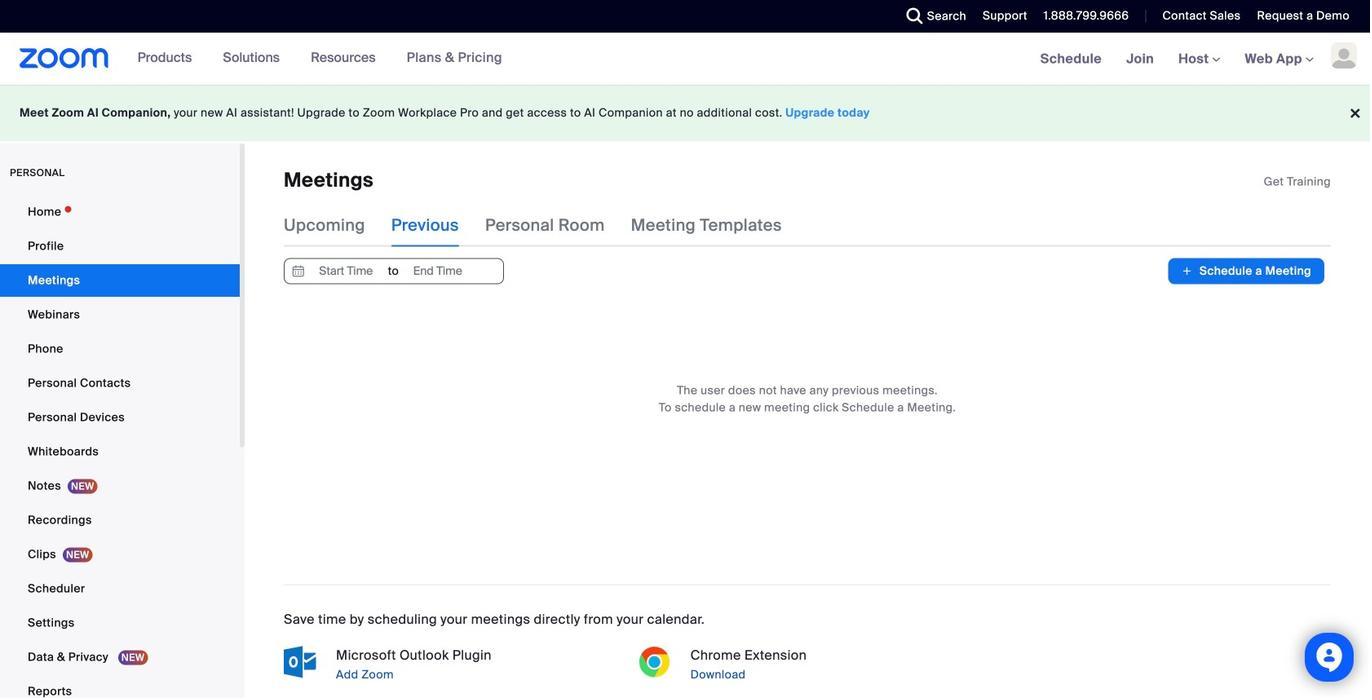 Task type: locate. For each thing, give the bounding box(es) containing it.
application
[[1264, 174, 1332, 190]]

add image
[[1182, 263, 1194, 279]]

footer
[[0, 85, 1371, 141]]

banner
[[0, 33, 1371, 86]]

profile picture image
[[1332, 42, 1358, 69]]

tabs of meeting tab list
[[284, 204, 808, 247]]

product information navigation
[[109, 33, 515, 85]]

zoom logo image
[[20, 48, 109, 69]]

personal menu menu
[[0, 196, 240, 698]]



Task type: describe. For each thing, give the bounding box(es) containing it.
meetings navigation
[[1029, 33, 1371, 86]]

Date Range Picker Start field
[[308, 259, 384, 283]]

date image
[[289, 259, 308, 283]]

Date Range Picker End field
[[400, 259, 476, 283]]



Task type: vqa. For each thing, say whether or not it's contained in the screenshot.
tab
no



